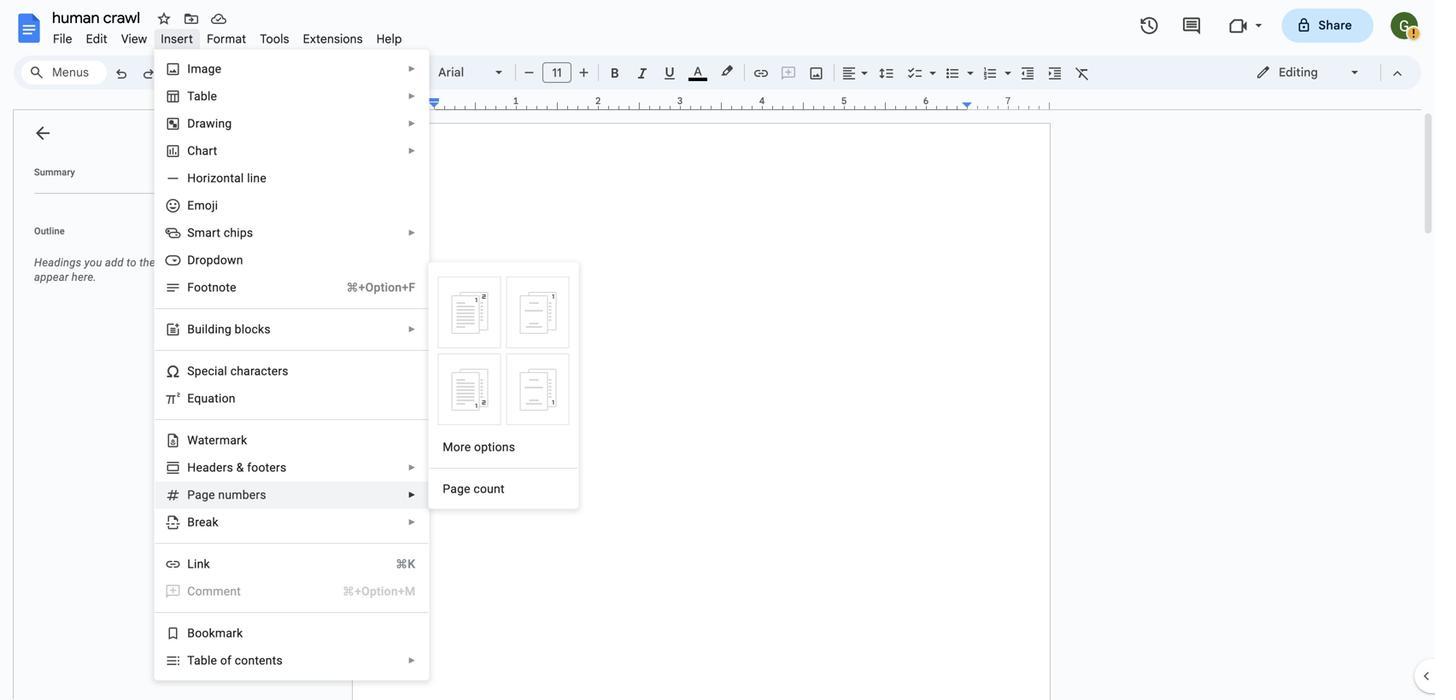 Task type: vqa. For each thing, say whether or not it's contained in the screenshot.


Task type: locate. For each thing, give the bounding box(es) containing it.
► for t able
[[408, 91, 417, 101]]

mode and view toolbar
[[1244, 56, 1412, 90]]

c up e quation
[[208, 365, 215, 379]]

3 ► from the top
[[408, 119, 417, 129]]

line & paragraph spacing image
[[877, 61, 897, 85]]

smart chips
[[187, 226, 253, 240]]

c left the unt
[[474, 482, 480, 497]]

view menu item
[[114, 29, 154, 49]]

foot
[[187, 281, 212, 295]]

line
[[247, 171, 267, 185]]

eaders
[[196, 461, 233, 475]]

editing
[[1280, 65, 1319, 80]]

5 ► from the top
[[408, 228, 417, 238]]

menu bar
[[46, 22, 409, 50]]

help menu item
[[370, 29, 409, 49]]

co m ment
[[187, 585, 241, 599]]

menu item
[[165, 584, 416, 601]]

t
[[187, 89, 194, 103]]

document
[[158, 256, 209, 269]]

options
[[474, 441, 516, 455]]

s
[[276, 654, 283, 668]]

left margin image
[[353, 97, 439, 109]]

menu item containing co
[[165, 584, 416, 601]]

equation e element
[[187, 392, 241, 406]]

more options m element
[[443, 441, 521, 455]]

menu bar banner
[[0, 0, 1436, 701]]

1 ► from the top
[[408, 64, 417, 74]]

b
[[187, 323, 195, 337], [187, 627, 195, 641]]

row up options
[[435, 351, 572, 428]]

view
[[121, 32, 147, 47]]

Star checkbox
[[152, 7, 176, 31]]

bookmark b element
[[187, 627, 248, 641]]

m
[[443, 441, 454, 455]]

tools menu item
[[253, 29, 296, 49]]

0 horizontal spatial c
[[208, 365, 215, 379]]

h eaders & footers
[[187, 461, 287, 475]]

1 vertical spatial b
[[187, 627, 195, 641]]

1 b from the top
[[187, 323, 195, 337]]

application
[[0, 0, 1436, 701]]

7 ► from the top
[[408, 463, 417, 473]]

m ore options
[[443, 441, 516, 455]]

menu containing m
[[428, 262, 579, 509]]

6 ► from the top
[[408, 325, 417, 335]]

2 ► from the top
[[408, 91, 417, 101]]

main toolbar
[[106, 0, 1097, 446]]

u
[[195, 323, 202, 337]]

page
[[443, 482, 471, 497]]

dropdown
[[187, 253, 243, 268]]

b for u
[[187, 323, 195, 337]]

special characters c element
[[187, 365, 294, 379]]

ookmark
[[195, 627, 243, 641]]

break k element
[[187, 516, 224, 530]]

table of content s
[[187, 654, 283, 668]]

summary
[[34, 167, 75, 178]]

b left ilding
[[187, 323, 195, 337]]

footnote n element
[[187, 281, 242, 295]]

smart chips z element
[[187, 226, 258, 240]]

row 2. column 2. page number in footer starting on the second page element
[[506, 354, 570, 426]]

tools
[[260, 32, 289, 47]]

characters
[[231, 365, 289, 379]]

0 vertical spatial c
[[208, 365, 215, 379]]

i mage
[[187, 62, 222, 76]]

menu
[[143, 0, 429, 681], [428, 262, 579, 509]]

file
[[53, 32, 72, 47]]

chips
[[224, 226, 253, 240]]

8 ► from the top
[[408, 491, 417, 500]]

appear
[[34, 271, 69, 284]]

► for h eaders & footers
[[408, 463, 417, 473]]

►
[[408, 64, 417, 74], [408, 91, 417, 101], [408, 119, 417, 129], [408, 146, 417, 156], [408, 228, 417, 238], [408, 325, 417, 335], [408, 463, 417, 473], [408, 491, 417, 500], [408, 518, 417, 528], [408, 656, 417, 666]]

smart
[[187, 226, 221, 240]]

here.
[[72, 271, 96, 284]]

e
[[209, 488, 215, 503]]

menu bar containing file
[[46, 22, 409, 50]]

page count o element
[[443, 482, 510, 497]]

&
[[236, 461, 244, 475]]

2 b from the top
[[187, 627, 195, 641]]

row
[[435, 274, 572, 351], [435, 351, 572, 428]]

1 vertical spatial c
[[474, 482, 480, 497]]

l
[[187, 558, 194, 572]]

headings
[[34, 256, 81, 269]]

insert menu item
[[154, 29, 200, 49]]

table of contents s element
[[187, 654, 288, 668]]

1 horizontal spatial c
[[474, 482, 480, 497]]

9 ► from the top
[[408, 518, 417, 528]]

► for e numbers
[[408, 491, 417, 500]]

Font size field
[[543, 62, 579, 84]]

► for table of content s
[[408, 656, 417, 666]]

menu item inside menu
[[165, 584, 416, 601]]

► for brea k
[[408, 518, 417, 528]]

text color image
[[689, 61, 708, 81]]

► for d rawing
[[408, 119, 417, 129]]

document outline element
[[14, 110, 246, 701]]

izontal
[[207, 171, 244, 185]]

c for ial
[[208, 365, 215, 379]]

mage
[[191, 62, 222, 76]]

0 vertical spatial b
[[187, 323, 195, 337]]

row up row 2. column 2. page number in footer starting on the second page element
[[435, 274, 572, 351]]

c
[[208, 365, 215, 379], [474, 482, 480, 497]]

c for o
[[474, 482, 480, 497]]

b up table
[[187, 627, 195, 641]]

extensions menu item
[[296, 29, 370, 49]]

e quation
[[187, 392, 236, 406]]

the
[[140, 256, 155, 269]]

format
[[207, 32, 247, 47]]

► for ilding blocks
[[408, 325, 417, 335]]

ial
[[215, 365, 227, 379]]

extensions
[[303, 32, 363, 47]]

link l element
[[187, 558, 215, 572]]

chart q element
[[187, 144, 223, 158]]

ilding
[[202, 323, 232, 337]]

pa
[[187, 488, 202, 503]]

ote
[[219, 281, 237, 295]]

b for ookmark
[[187, 627, 195, 641]]

n
[[212, 281, 219, 295]]

watermark j element
[[187, 434, 252, 448]]

10 ► from the top
[[408, 656, 417, 666]]

content
[[235, 654, 276, 668]]



Task type: describe. For each thing, give the bounding box(es) containing it.
l ink
[[187, 558, 210, 572]]

4 ► from the top
[[408, 146, 417, 156]]

emoji
[[187, 199, 218, 213]]

chart
[[187, 144, 217, 158]]

k
[[212, 516, 219, 530]]

headers & footers h element
[[187, 461, 292, 475]]

insert image image
[[807, 61, 827, 85]]

⌘+option+m
[[343, 585, 416, 599]]

share button
[[1283, 9, 1374, 43]]

numbers
[[218, 488, 266, 503]]

summary heading
[[34, 166, 75, 179]]

ment
[[213, 585, 241, 599]]

row 1. column 2. page number in header starting on the second page element
[[506, 277, 570, 349]]

h
[[187, 461, 196, 475]]

unt
[[487, 482, 505, 497]]

footers
[[247, 461, 287, 475]]

row 2. column 1. page number in footer starting on the first page element
[[438, 354, 501, 426]]

to
[[127, 256, 137, 269]]

Rename text field
[[46, 7, 150, 27]]

file menu item
[[46, 29, 79, 49]]

ore
[[454, 441, 471, 455]]

editing button
[[1244, 60, 1374, 85]]

ho r izontal line
[[187, 171, 267, 185]]

watermark
[[187, 434, 247, 448]]

arial option
[[438, 61, 485, 85]]

Font size text field
[[544, 62, 571, 83]]

⌘+option+m element
[[322, 584, 416, 601]]

outline
[[34, 226, 65, 237]]

headings you add to the document will appear here.
[[34, 256, 228, 284]]

blocks
[[235, 323, 271, 337]]

ink
[[194, 558, 210, 572]]

table t element
[[187, 89, 222, 103]]

outline heading
[[14, 225, 246, 249]]

dropdown 6 element
[[187, 253, 248, 268]]

table
[[187, 654, 217, 668]]

d
[[187, 117, 195, 131]]

of
[[220, 654, 232, 668]]

co
[[187, 585, 202, 599]]

b ookmark
[[187, 627, 243, 641]]

will
[[211, 256, 228, 269]]

menu containing i
[[143, 0, 429, 681]]

i
[[187, 62, 191, 76]]

brea
[[187, 516, 212, 530]]

format menu item
[[200, 29, 253, 49]]

⌘+option+f element
[[326, 279, 416, 297]]

image i element
[[187, 62, 227, 76]]

⌘+option+f
[[347, 281, 416, 295]]

help
[[377, 32, 402, 47]]

2 row from the top
[[435, 351, 572, 428]]

arial
[[438, 65, 464, 80]]

horizontal line r element
[[187, 171, 272, 185]]

able
[[194, 89, 217, 103]]

edit menu item
[[79, 29, 114, 49]]

you
[[84, 256, 102, 269]]

brea k
[[187, 516, 219, 530]]

r
[[203, 171, 207, 185]]

edit
[[86, 32, 108, 47]]

pa g e numbers
[[187, 488, 266, 503]]

foot n ote
[[187, 281, 237, 295]]

row 1. column 1. page number in header starting on the first page element
[[438, 277, 501, 349]]

Menus field
[[21, 61, 107, 85]]

application containing share
[[0, 0, 1436, 701]]

m
[[202, 585, 213, 599]]

emoji 7 element
[[187, 199, 223, 213]]

b u ilding blocks
[[187, 323, 271, 337]]

⌘k
[[396, 558, 416, 572]]

ho
[[187, 171, 203, 185]]

share
[[1319, 18, 1353, 33]]

page numbers g element
[[187, 488, 272, 503]]

1 row from the top
[[435, 274, 572, 351]]

► for i mage
[[408, 64, 417, 74]]

d rawing
[[187, 117, 232, 131]]

insert
[[161, 32, 193, 47]]

right margin image
[[963, 97, 1050, 109]]

t able
[[187, 89, 217, 103]]

building blocks u element
[[187, 323, 276, 337]]

g
[[202, 488, 209, 503]]

e
[[187, 392, 194, 406]]

menu bar inside menu bar banner
[[46, 22, 409, 50]]

⌘k element
[[375, 556, 416, 574]]

quation
[[194, 392, 236, 406]]

spe
[[187, 365, 208, 379]]

o
[[480, 482, 487, 497]]

highlight color image
[[718, 61, 737, 81]]

rawing
[[195, 117, 232, 131]]

page c o unt
[[443, 482, 505, 497]]

comment m element
[[187, 585, 246, 599]]

drawing d element
[[187, 117, 237, 131]]

spe c ial characters
[[187, 365, 289, 379]]

add
[[105, 256, 124, 269]]



